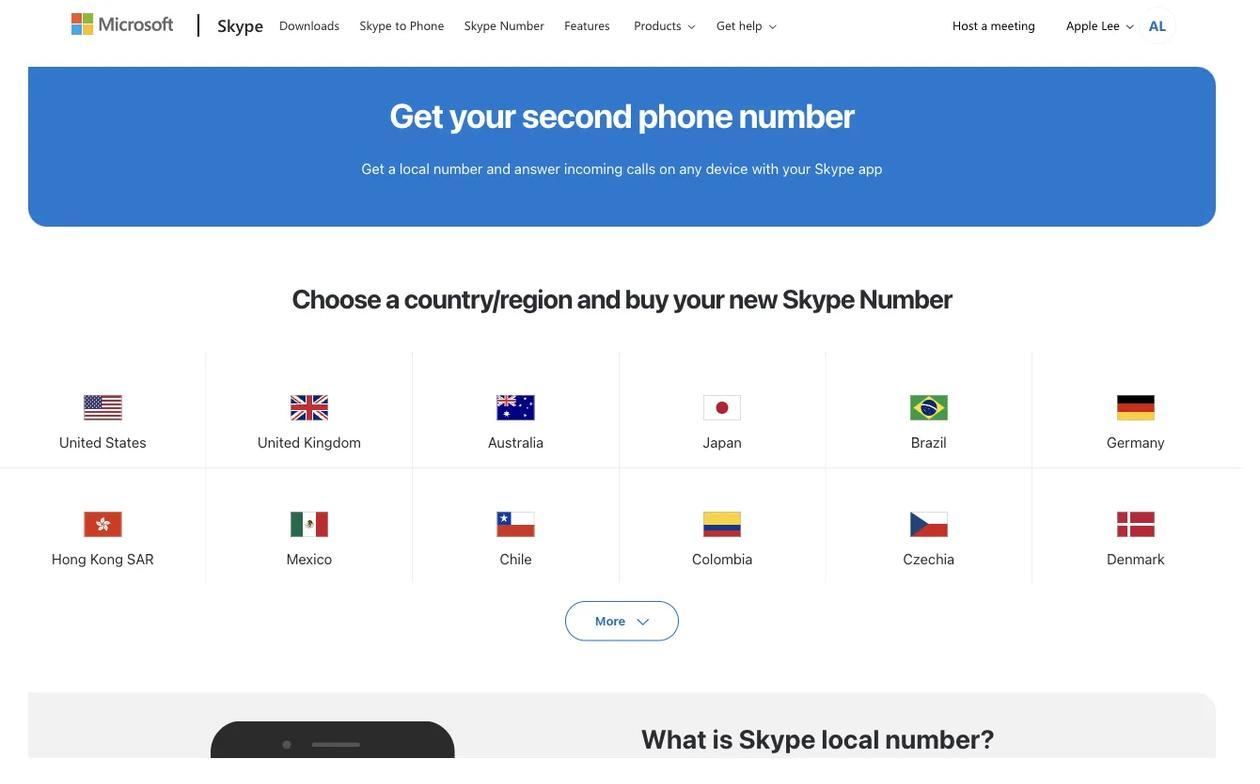 Task type: locate. For each thing, give the bounding box(es) containing it.
2 vertical spatial get
[[362, 160, 385, 177]]

device
[[706, 160, 749, 177]]

united down gb icon
[[258, 434, 300, 451]]

2 vertical spatial a
[[386, 283, 400, 314]]

more button
[[565, 602, 679, 642]]

united for united kingdom
[[258, 434, 300, 451]]

1 vertical spatial and
[[577, 283, 621, 314]]

skype right phone
[[465, 17, 497, 33]]

get
[[717, 17, 736, 33], [390, 95, 443, 135], [362, 160, 385, 177]]

hong kong sar link
[[0, 469, 206, 582]]

0 vertical spatial a
[[982, 17, 988, 33]]

2 vertical spatial your
[[673, 283, 725, 314]]

au image
[[497, 390, 535, 427]]

united states
[[59, 434, 147, 451]]

get for get a local number and answer incoming calls on any device with your skype app
[[362, 160, 385, 177]]

chile
[[500, 551, 532, 568]]

united
[[59, 434, 102, 451], [258, 434, 300, 451]]

1 vertical spatial your
[[783, 160, 812, 177]]

brazil link
[[827, 352, 1032, 465]]

germany
[[1107, 434, 1166, 451]]

gb image
[[291, 390, 328, 427]]

2 united from the left
[[258, 434, 300, 451]]

de image
[[1118, 390, 1155, 427]]

0 vertical spatial your
[[449, 95, 516, 135]]

0 horizontal spatial and
[[487, 160, 511, 177]]

get for get help
[[717, 17, 736, 33]]

what
[[641, 723, 707, 754]]

number
[[500, 17, 545, 33], [860, 283, 953, 314]]

answer
[[515, 160, 561, 177]]

apple lee
[[1067, 17, 1121, 33]]

1 horizontal spatial and
[[577, 283, 621, 314]]

japan
[[703, 434, 742, 451]]

skype right new
[[783, 283, 855, 314]]

skype link
[[208, 1, 269, 52]]

hk image
[[84, 506, 122, 544]]

1 united from the left
[[59, 434, 102, 451]]

skype right is
[[739, 723, 816, 754]]

any
[[680, 160, 702, 177]]

and left buy
[[577, 283, 621, 314]]

1 horizontal spatial your
[[673, 283, 725, 314]]

features
[[565, 17, 610, 33]]

app
[[859, 160, 883, 177]]

number up with
[[739, 95, 855, 135]]

kong
[[90, 551, 123, 568]]

1 horizontal spatial local
[[822, 723, 880, 754]]

0 horizontal spatial united
[[59, 434, 102, 451]]

0 vertical spatial local
[[400, 160, 430, 177]]

hong kong sar
[[52, 551, 154, 568]]

1 vertical spatial get
[[390, 95, 443, 135]]

0 horizontal spatial number
[[500, 17, 545, 33]]

a
[[982, 17, 988, 33], [388, 160, 396, 177], [386, 283, 400, 314]]

jp image
[[704, 390, 742, 427]]

skype number link
[[456, 1, 553, 46]]

and
[[487, 160, 511, 177], [577, 283, 621, 314]]

your right buy
[[673, 283, 725, 314]]

cl image
[[497, 506, 535, 544]]

number?
[[886, 723, 995, 754]]

0 vertical spatial and
[[487, 160, 511, 177]]

0 horizontal spatial get
[[362, 160, 385, 177]]

skype to phone
[[360, 17, 444, 33]]

1 horizontal spatial number
[[860, 283, 953, 314]]

united down us icon
[[59, 434, 102, 451]]

and left answer
[[487, 160, 511, 177]]

co image
[[704, 506, 742, 544]]

your up answer
[[449, 95, 516, 135]]

united kingdom
[[258, 434, 361, 451]]

skype to phone link
[[352, 1, 453, 46]]

your
[[449, 95, 516, 135], [783, 160, 812, 177], [673, 283, 725, 314]]

new
[[729, 283, 778, 314]]

czechia link
[[827, 469, 1032, 582]]

australia link
[[413, 352, 619, 465]]

get inside get help dropdown button
[[717, 17, 736, 33]]

0 horizontal spatial number
[[434, 160, 483, 177]]

1 horizontal spatial number
[[739, 95, 855, 135]]

1 horizontal spatial get
[[390, 95, 443, 135]]

a for host
[[982, 17, 988, 33]]

1 vertical spatial number
[[434, 160, 483, 177]]

cz image
[[911, 506, 948, 544]]

number
[[739, 95, 855, 135], [434, 160, 483, 177]]

al
[[1150, 16, 1167, 34]]

get your second phone number
[[390, 95, 855, 135]]

skype
[[218, 13, 263, 36], [360, 17, 392, 33], [465, 17, 497, 33], [815, 160, 855, 177], [783, 283, 855, 314], [739, 723, 816, 754]]

japan link
[[620, 352, 826, 465]]

number left answer
[[434, 160, 483, 177]]

1 vertical spatial a
[[388, 160, 396, 177]]

your right with
[[783, 160, 812, 177]]

local
[[400, 160, 430, 177], [822, 723, 880, 754]]

downloads
[[279, 17, 340, 33]]

1 horizontal spatial united
[[258, 434, 300, 451]]

0 horizontal spatial your
[[449, 95, 516, 135]]

2 horizontal spatial get
[[717, 17, 736, 33]]

get help
[[717, 17, 763, 33]]

0 vertical spatial get
[[717, 17, 736, 33]]

united states link
[[0, 352, 206, 465]]

australia
[[488, 434, 544, 451]]

incoming
[[564, 160, 623, 177]]

meeting
[[991, 17, 1036, 33]]



Task type: describe. For each thing, give the bounding box(es) containing it.
skype number
[[465, 17, 545, 33]]

choose a country/region and buy your new skype number
[[292, 283, 953, 314]]

mexico link
[[207, 469, 412, 582]]

united kingdom link
[[207, 352, 412, 465]]

products button
[[622, 1, 711, 49]]

get a local number and answer incoming calls on any device with your skype app
[[362, 160, 883, 177]]

a for choose
[[386, 283, 400, 314]]

skype left downloads
[[218, 13, 263, 36]]

is
[[713, 723, 734, 754]]

get help button
[[705, 1, 792, 49]]

second
[[522, 95, 632, 135]]

1 vertical spatial local
[[822, 723, 880, 754]]

choose a country/region and buy your new skype number element
[[0, 352, 1245, 586]]

downloads link
[[271, 1, 348, 46]]

0 vertical spatial number
[[500, 17, 545, 33]]

2 horizontal spatial your
[[783, 160, 812, 177]]

on
[[660, 160, 676, 177]]

choose
[[292, 283, 381, 314]]

get for get your second phone number
[[390, 95, 443, 135]]

help
[[739, 17, 763, 33]]

skype left "app"
[[815, 160, 855, 177]]

czechia
[[904, 551, 955, 568]]

microsoft image
[[72, 13, 173, 35]]

phone
[[410, 17, 444, 33]]

what is skype local number?
[[641, 723, 995, 754]]

host a meeting
[[953, 17, 1036, 33]]

germany link
[[1033, 352, 1240, 465]]

denmark
[[1108, 551, 1166, 568]]

skype left to
[[360, 17, 392, 33]]

us image
[[84, 390, 122, 427]]

denmark link
[[1033, 469, 1240, 582]]

lee
[[1102, 17, 1121, 33]]

mexico
[[287, 551, 332, 568]]

host
[[953, 17, 979, 33]]

country/region
[[404, 283, 573, 314]]

phone
[[638, 95, 733, 135]]

br image
[[911, 390, 948, 427]]

dk image
[[1118, 506, 1155, 544]]

hong
[[52, 551, 86, 568]]

kingdom
[[304, 434, 361, 451]]

0 horizontal spatial local
[[400, 160, 430, 177]]

a for get
[[388, 160, 396, 177]]

chile link
[[413, 469, 619, 582]]

united for united states
[[59, 434, 102, 451]]

states
[[105, 434, 147, 451]]

products
[[634, 17, 682, 33]]

calls
[[627, 160, 656, 177]]

features link
[[556, 1, 619, 46]]

sar
[[127, 551, 154, 568]]

0 vertical spatial number
[[739, 95, 855, 135]]

1 vertical spatial number
[[860, 283, 953, 314]]

mx image
[[291, 506, 328, 544]]

host a meeting link
[[937, 1, 1052, 49]]

to
[[395, 17, 407, 33]]

more
[[596, 614, 626, 628]]

colombia link
[[620, 469, 826, 582]]

brazil
[[912, 434, 947, 451]]

colombia
[[692, 551, 753, 568]]

with
[[752, 160, 779, 177]]

buy
[[625, 283, 669, 314]]

apple
[[1067, 17, 1099, 33]]



Task type: vqa. For each thing, say whether or not it's contained in the screenshot.
device
yes



